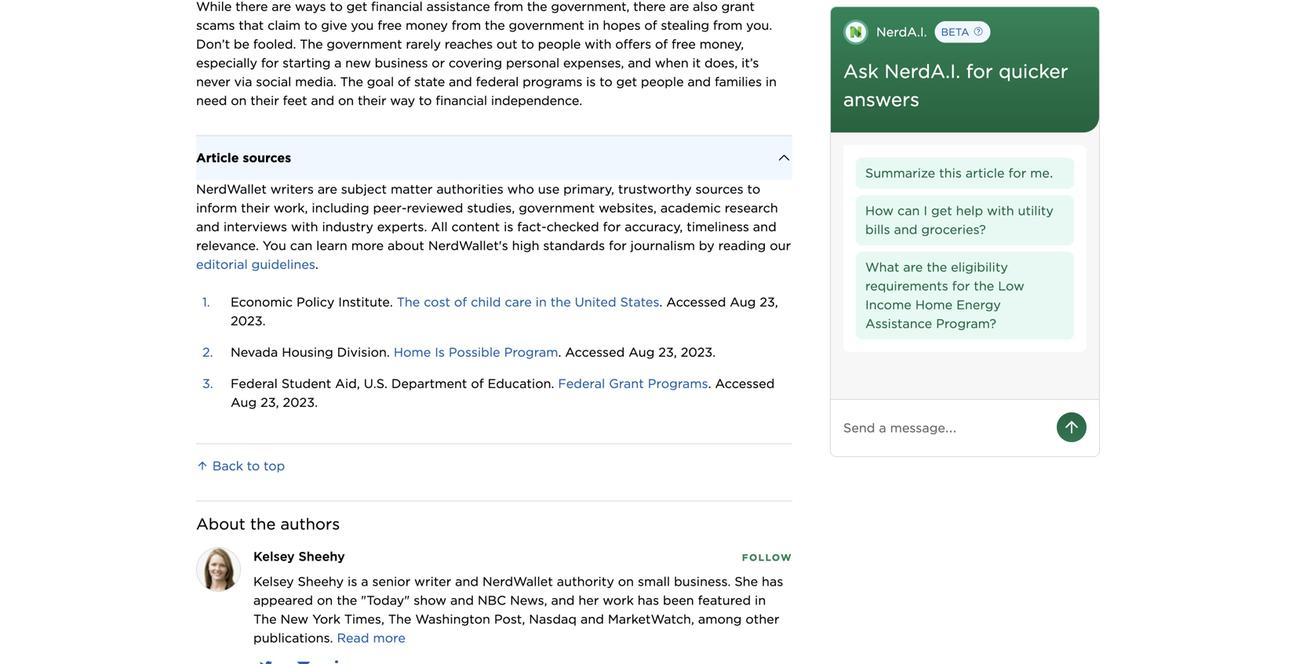 Task type: vqa. For each thing, say whether or not it's contained in the screenshot.
Read more
yes



Task type: describe. For each thing, give the bounding box(es) containing it.
trustworthy
[[618, 182, 692, 197]]

groceries?
[[921, 222, 986, 237]]

sources inside nerdwallet writers are subject matter authorities who use primary, trustworthy sources to inform their work, including peer-reviewed studies, government websites, academic research and interviews with industry experts. all content is fact-checked for accuracy, timeliness and relevance. you can learn more about nerdwallet's high standards for journalism by reading our editorial guidelines .
[[695, 182, 743, 197]]

also
[[693, 0, 718, 14]]

the cost of child care in the united states link
[[397, 295, 659, 310]]

back
[[212, 458, 243, 474]]

other
[[746, 612, 779, 627]]

industry
[[322, 219, 373, 234]]

article
[[966, 166, 1005, 181]]

reviewed
[[407, 200, 463, 216]]

expenses,
[[563, 55, 624, 71]]

aug for economic policy institute . the cost of child care in the united states .
[[730, 295, 756, 310]]

this
[[939, 166, 962, 181]]

matter
[[391, 182, 433, 197]]

the up starting
[[300, 36, 323, 52]]

of up when
[[655, 36, 668, 52]]

read more
[[337, 631, 406, 646]]

0 horizontal spatial financial
[[371, 0, 423, 14]]

hopes
[[603, 18, 641, 33]]

the left united
[[551, 295, 571, 310]]

0 vertical spatial nerda.i.
[[876, 24, 927, 40]]

experts.
[[377, 219, 427, 234]]

read
[[337, 631, 369, 646]]

writer
[[414, 574, 451, 589]]

1 vertical spatial aug
[[629, 345, 655, 360]]

and up washington
[[450, 593, 474, 608]]

their down social
[[250, 93, 279, 108]]

0 vertical spatial free
[[378, 18, 402, 33]]

authority
[[557, 574, 614, 589]]

and down "offers" at the top of page
[[628, 55, 651, 71]]

1 horizontal spatial people
[[641, 74, 684, 89]]

the down "today" in the left of the page
[[388, 612, 411, 627]]

1. link
[[196, 293, 231, 331]]

with inside how can i get help with utility bills and groceries?
[[987, 203, 1014, 218]]

senior
[[372, 574, 411, 589]]

nasdaq
[[529, 612, 577, 627]]

post,
[[494, 612, 525, 627]]

business.
[[674, 574, 731, 589]]

does,
[[704, 55, 738, 71]]

to inside 'button'
[[247, 458, 260, 474]]

show
[[414, 593, 447, 608]]

to down ways
[[304, 18, 317, 33]]

assistance
[[427, 0, 490, 14]]

follow
[[742, 552, 792, 564]]

who
[[507, 182, 534, 197]]

programs
[[523, 74, 582, 89]]

independence.
[[491, 93, 582, 108]]

authorities
[[436, 182, 503, 197]]

cost
[[424, 295, 450, 310]]

more information about beta image
[[935, 19, 992, 44]]

to down expenses,
[[599, 74, 612, 89]]

starting
[[283, 55, 331, 71]]

work,
[[274, 200, 308, 216]]

are inside nerdwallet writers are subject matter authorities who use primary, trustworthy sources to inform their work, including peer-reviewed studies, government websites, academic research and interviews with industry experts. all content is fact-checked for accuracy, timeliness and relevance. you can learn more about nerdwallet's high standards for journalism by reading our editorial guidelines .
[[318, 182, 337, 197]]

on up work
[[618, 574, 634, 589]]

the inside 'kelsey sheehy is a senior writer and nerdwallet authority on small business. she has appeared on the "today" show and nbc news, and her work has been featured in the new york times, the washington post, nasdaq and marketwatch, among other publications.'
[[337, 593, 357, 608]]

home inside what are the eligibility requirements for the low income home energy assistance program?
[[915, 297, 953, 313]]

of up way at the top left of page
[[398, 74, 411, 89]]

use
[[538, 182, 560, 197]]

ways
[[295, 0, 326, 14]]

1 horizontal spatial free
[[672, 36, 696, 52]]

3. link
[[196, 375, 231, 412]]

quicker
[[999, 60, 1068, 83]]

been
[[663, 593, 694, 608]]

program
[[504, 345, 558, 360]]

you
[[263, 238, 286, 253]]

on up york at the bottom left of page
[[317, 593, 333, 608]]

i
[[924, 203, 927, 218]]

their down goal
[[358, 93, 386, 108]]

1 there from the left
[[235, 0, 268, 14]]

is inside nerdwallet writers are subject matter authorities who use primary, trustworthy sources to inform their work, including peer-reviewed studies, government websites, academic research and interviews with industry experts. all content is fact-checked for accuracy, timeliness and relevance. you can learn more about nerdwallet's high standards for journalism by reading our editorial guidelines .
[[504, 219, 513, 234]]

be
[[234, 36, 249, 52]]

aug for federal student aid, u.s. department of education . federal grant programs .
[[231, 395, 257, 410]]

times,
[[344, 612, 384, 627]]

back to top button
[[196, 458, 285, 474]]

what are the eligibility requirements for the low income home energy assistance program? button
[[856, 252, 1074, 340]]

or
[[432, 55, 445, 71]]

23, for economic policy institute . the cost of child care in the united states .
[[760, 295, 778, 310]]

business
[[375, 55, 428, 71]]

income
[[865, 297, 912, 313]]

and down inform
[[196, 219, 220, 234]]

to up personal at the top of the page
[[521, 36, 534, 52]]

offers
[[615, 36, 651, 52]]

kelsey for kelsey sheehy
[[253, 549, 295, 564]]

especially
[[196, 55, 257, 71]]

can inside nerdwallet writers are subject matter authorities who use primary, trustworthy sources to inform their work, including peer-reviewed studies, government websites, academic research and interviews with industry experts. all content is fact-checked for accuracy, timeliness and relevance. you can learn more about nerdwallet's high standards for journalism by reading our editorial guidelines .
[[290, 238, 312, 253]]

about
[[196, 515, 245, 534]]

institute
[[338, 295, 390, 310]]

via
[[234, 74, 252, 89]]

federal student aid, u.s. department of education . federal grant programs .
[[231, 376, 711, 391]]

2 horizontal spatial from
[[713, 18, 742, 33]]

her
[[578, 593, 599, 608]]

nevada
[[231, 345, 278, 360]]

accuracy,
[[625, 219, 683, 234]]

more inside nerdwallet writers are subject matter authorities who use primary, trustworthy sources to inform their work, including peer-reviewed studies, government websites, academic research and interviews with industry experts. all content is fact-checked for accuracy, timeliness and relevance. you can learn more about nerdwallet's high standards for journalism by reading our editorial guidelines .
[[351, 238, 384, 253]]

that
[[239, 18, 264, 33]]

the right about
[[250, 515, 276, 534]]

and down media.
[[311, 93, 334, 108]]

and down her
[[581, 612, 604, 627]]

bills
[[865, 222, 890, 237]]

marketwatch,
[[608, 612, 694, 627]]

studies,
[[467, 200, 515, 216]]

on down via
[[231, 93, 247, 108]]

2. link
[[196, 343, 231, 362]]

to up the give
[[330, 0, 343, 14]]

kelsey sheehy image
[[197, 548, 240, 591]]

more inside about the authors "element"
[[373, 631, 406, 646]]

including
[[312, 200, 369, 216]]

kelsey for kelsey sheehy is a senior writer and nerdwallet authority on small business. she has appeared on the "today" show and nbc news, and her work has been featured in the new york times, the washington post, nasdaq and marketwatch, among other publications.
[[253, 574, 294, 589]]

research
[[725, 200, 778, 216]]

about the authors
[[196, 515, 340, 534]]

of down home is possible program link
[[471, 376, 484, 391]]

nerdwallet inside nerdwallet writers are subject matter authorities who use primary, trustworthy sources to inform their work, including peer-reviewed studies, government websites, academic research and interviews with industry experts. all content is fact-checked for accuracy, timeliness and relevance. you can learn more about nerdwallet's high standards for journalism by reading our editorial guidelines .
[[196, 182, 267, 197]]

feet
[[283, 93, 307, 108]]

1.
[[202, 295, 210, 310]]

is inside while there are ways to get financial assistance from the government, there are also grant scams that claim to give you free money from the government in hopes of stealing from you. don't be fooled. the government rarely reaches out to people with offers of free money, especially for starting a new business or covering personal expenses, and when it does, it's never via social media. the goal of state and federal programs is to get people and families in need on their feet and on their way to financial independence.
[[586, 74, 596, 89]]

programs
[[648, 376, 708, 391]]

summarize this article for me. button
[[856, 158, 1074, 189]]

is
[[435, 345, 445, 360]]

and down research
[[753, 219, 777, 234]]

sheehy for kelsey sheehy is a senior writer and nerdwallet authority on small business. she has appeared on the "today" show and nbc news, and her work has been featured in the new york times, the washington post, nasdaq and marketwatch, among other publications.
[[298, 574, 344, 589]]

interviews
[[223, 219, 287, 234]]

the down appeared
[[253, 612, 277, 627]]

to down state
[[419, 93, 432, 108]]

stealing
[[661, 18, 709, 33]]

0 vertical spatial has
[[762, 574, 783, 589]]

help
[[956, 203, 983, 218]]

federal grant programs link
[[558, 376, 708, 391]]

never
[[196, 74, 230, 89]]

money
[[406, 18, 448, 33]]

authors
[[280, 515, 340, 534]]

for inside ask nerda.i. for quicker answers
[[966, 60, 993, 83]]

education
[[488, 376, 551, 391]]

personal
[[506, 55, 560, 71]]

of up "offers" at the top of page
[[644, 18, 657, 33]]

1 vertical spatial has
[[638, 593, 659, 608]]

need
[[196, 93, 227, 108]]

and up nasdaq on the left
[[551, 593, 575, 608]]

relevance.
[[196, 238, 259, 253]]

what are the eligibility requirements for the low income home energy assistance program?
[[865, 260, 1025, 331]]

government inside nerdwallet writers are subject matter authorities who use primary, trustworthy sources to inform their work, including peer-reviewed studies, government websites, academic research and interviews with industry experts. all content is fact-checked for accuracy, timeliness and relevance. you can learn more about nerdwallet's high standards for journalism by reading our editorial guidelines .
[[519, 200, 595, 216]]

the down new
[[340, 74, 363, 89]]

publications.
[[253, 631, 333, 646]]

in right families
[[766, 74, 777, 89]]

0 vertical spatial people
[[538, 36, 581, 52]]

2 horizontal spatial 2023.
[[681, 345, 716, 360]]

economic policy institute . the cost of child care in the united states .
[[231, 295, 663, 310]]

ask nerda.i. for quicker answers
[[843, 60, 1068, 111]]

article
[[196, 150, 239, 165]]

article sources
[[196, 150, 291, 165]]



Task type: locate. For each thing, give the bounding box(es) containing it.
from up money,
[[713, 18, 742, 33]]

1 vertical spatial home
[[394, 345, 431, 360]]

0 horizontal spatial with
[[291, 219, 318, 234]]

get down expenses,
[[616, 74, 637, 89]]

accessed right states
[[666, 295, 726, 310]]

1 horizontal spatial federal
[[558, 376, 605, 391]]

on
[[231, 93, 247, 108], [338, 93, 354, 108], [618, 574, 634, 589], [317, 593, 333, 608]]

utility
[[1018, 203, 1054, 218]]

their up 'interviews' at the top left of page
[[241, 200, 270, 216]]

more down industry
[[351, 238, 384, 253]]

0 vertical spatial home
[[915, 297, 953, 313]]

free right you
[[378, 18, 402, 33]]

and right bills
[[894, 222, 917, 237]]

and down covering
[[449, 74, 472, 89]]

can left i
[[897, 203, 920, 218]]

and inside how can i get help with utility bills and groceries?
[[894, 222, 917, 237]]

are up requirements
[[903, 260, 923, 275]]

learn
[[316, 238, 347, 253]]

2 horizontal spatial get
[[931, 203, 952, 218]]

sheehy for kelsey sheehy
[[299, 549, 345, 564]]

policy
[[297, 295, 335, 310]]

is inside 'kelsey sheehy is a senior writer and nerdwallet authority on small business. she has appeared on the "today" show and nbc news, and her work has been featured in the new york times, the washington post, nasdaq and marketwatch, among other publications.'
[[348, 574, 357, 589]]

0 horizontal spatial free
[[378, 18, 402, 33]]

0 vertical spatial aug
[[730, 295, 756, 310]]

possible
[[449, 345, 500, 360]]

their
[[250, 93, 279, 108], [358, 93, 386, 108], [241, 200, 270, 216]]

federal left the grant
[[558, 376, 605, 391]]

sheehy down kelsey sheehy
[[298, 574, 344, 589]]

the down eligibility
[[974, 279, 994, 294]]

1 vertical spatial more
[[373, 631, 406, 646]]

sheehy inside 'kelsey sheehy is a senior writer and nerdwallet authority on small business. she has appeared on the "today" show and nbc news, and her work has been featured in the new york times, the washington post, nasdaq and marketwatch, among other publications.'
[[298, 574, 344, 589]]

0 vertical spatial is
[[586, 74, 596, 89]]

aug down reading on the right top of page
[[730, 295, 756, 310]]

get inside how can i get help with utility bills and groceries?
[[931, 203, 952, 218]]

while
[[196, 0, 232, 14]]

on down new
[[338, 93, 354, 108]]

0 vertical spatial accessed
[[666, 295, 726, 310]]

2 accessed aug 23, 2023. from the top
[[231, 376, 775, 410]]

in down government,
[[588, 18, 599, 33]]

1 horizontal spatial sources
[[695, 182, 743, 197]]

me.
[[1030, 166, 1053, 181]]

social
[[256, 74, 291, 89]]

among
[[698, 612, 742, 627]]

primary,
[[563, 182, 614, 197]]

0 vertical spatial 2023.
[[231, 313, 266, 329]]

home down requirements
[[915, 297, 953, 313]]

ask
[[843, 60, 879, 83]]

0 vertical spatial kelsey
[[253, 549, 295, 564]]

23, for federal student aid, u.s. department of education . federal grant programs .
[[261, 395, 279, 410]]

23,
[[760, 295, 778, 310], [658, 345, 677, 360], [261, 395, 279, 410]]

0 vertical spatial accessed aug 23, 2023.
[[231, 295, 778, 329]]

accessed right programs
[[715, 376, 775, 391]]

how can i get help with utility bills and groceries? button
[[856, 195, 1074, 246]]

0 vertical spatial with
[[585, 36, 612, 52]]

1 vertical spatial with
[[987, 203, 1014, 218]]

department
[[391, 376, 467, 391]]

0 vertical spatial get
[[346, 0, 367, 14]]

0 horizontal spatial home
[[394, 345, 431, 360]]

2 vertical spatial aug
[[231, 395, 257, 410]]

1 vertical spatial nerda.i.
[[884, 60, 960, 83]]

accessed up the grant
[[565, 345, 625, 360]]

federal down the nevada
[[231, 376, 278, 391]]

2023. down economic
[[231, 313, 266, 329]]

1 federal from the left
[[231, 376, 278, 391]]

1 vertical spatial sheehy
[[298, 574, 344, 589]]

more down the times, on the bottom left of the page
[[373, 631, 406, 646]]

kelsey sheehy is a senior writer and nerdwallet authority on small business. she has appeared on the "today" show and nbc news, and her work has been featured in the new york times, the washington post, nasdaq and marketwatch, among other publications.
[[253, 574, 783, 646]]

has
[[762, 574, 783, 589], [638, 593, 659, 608]]

. inside nerdwallet writers are subject matter authorities who use primary, trustworthy sources to inform their work, including peer-reviewed studies, government websites, academic research and interviews with industry experts. all content is fact-checked for accuracy, timeliness and relevance. you can learn more about nerdwallet's high standards for journalism by reading our editorial guidelines .
[[315, 257, 318, 272]]

are up claim
[[272, 0, 291, 14]]

1 horizontal spatial 23,
[[658, 345, 677, 360]]

in right care
[[536, 295, 547, 310]]

kelsey up appeared
[[253, 574, 294, 589]]

2023. up programs
[[681, 345, 716, 360]]

1 horizontal spatial home
[[915, 297, 953, 313]]

are up including
[[318, 182, 337, 197]]

the left cost at the left of the page
[[397, 295, 420, 310]]

0 horizontal spatial from
[[452, 18, 481, 33]]

top
[[264, 458, 285, 474]]

and down the it
[[688, 74, 711, 89]]

accessed aug 23, 2023. for education
[[231, 376, 775, 410]]

nerdwallet writers are subject matter authorities who use primary, trustworthy sources to inform their work, including peer-reviewed studies, government websites, academic research and interviews with industry experts. all content is fact-checked for accuracy, timeliness and relevance. you can learn more about nerdwallet's high standards for journalism by reading our editorial guidelines .
[[196, 182, 791, 272]]

are
[[272, 0, 291, 14], [670, 0, 689, 14], [318, 182, 337, 197], [903, 260, 923, 275]]

kelsey down about the authors
[[253, 549, 295, 564]]

answers
[[843, 88, 920, 111]]

"today"
[[361, 593, 410, 608]]

in inside 'kelsey sheehy is a senior writer and nerdwallet authority on small business. she has appeared on the "today" show and nbc news, and her work has been featured in the new york times, the washington post, nasdaq and marketwatch, among other publications.'
[[755, 593, 766, 608]]

accessed for the cost of child care in the united states
[[666, 295, 726, 310]]

home
[[915, 297, 953, 313], [394, 345, 431, 360]]

0 horizontal spatial 23,
[[261, 395, 279, 410]]

2 horizontal spatial 23,
[[760, 295, 778, 310]]

2 vertical spatial accessed
[[715, 376, 775, 391]]

government,
[[551, 0, 630, 14]]

Message Entry text field
[[843, 419, 1044, 438]]

is down expenses,
[[586, 74, 596, 89]]

for inside what are the eligibility requirements for the low income home energy assistance program?
[[952, 279, 970, 294]]

the up requirements
[[927, 260, 947, 275]]

aug down the nevada
[[231, 395, 257, 410]]

2 vertical spatial 2023.
[[283, 395, 318, 410]]

1 accessed aug 23, 2023. from the top
[[231, 295, 778, 329]]

child
[[471, 295, 501, 310]]

the
[[300, 36, 323, 52], [340, 74, 363, 89], [397, 295, 420, 310], [253, 612, 277, 627], [388, 612, 411, 627]]

from
[[494, 0, 523, 14], [452, 18, 481, 33], [713, 18, 742, 33]]

to left top
[[247, 458, 260, 474]]

23, up programs
[[658, 345, 677, 360]]

2 vertical spatial is
[[348, 574, 357, 589]]

state
[[414, 74, 445, 89]]

23, down the nevada
[[261, 395, 279, 410]]

accessed aug 23, 2023. up program
[[231, 295, 778, 329]]

sources inside dropdown button
[[243, 150, 291, 165]]

a inside while there are ways to get financial assistance from the government, there are also grant scams that claim to give you free money from the government in hopes of stealing from you. don't be fooled. the government rarely reaches out to people with offers of free money, especially for starting a new business or covering personal expenses, and when it does, it's never via social media. the goal of state and federal programs is to get people and families in need on their feet and on their way to financial independence.
[[334, 55, 342, 71]]

appeared
[[253, 593, 313, 608]]

covering
[[449, 55, 502, 71]]

0 horizontal spatial federal
[[231, 376, 278, 391]]

high
[[512, 238, 539, 253]]

to inside nerdwallet writers are subject matter authorities who use primary, trustworthy sources to inform their work, including peer-reviewed studies, government websites, academic research and interviews with industry experts. all content is fact-checked for accuracy, timeliness and relevance. you can learn more about nerdwallet's high standards for journalism by reading our editorial guidelines .
[[747, 182, 760, 197]]

a left new
[[334, 55, 342, 71]]

0 vertical spatial 23,
[[760, 295, 778, 310]]

1 horizontal spatial can
[[897, 203, 920, 218]]

2 vertical spatial 23,
[[261, 395, 279, 410]]

assistance
[[865, 316, 932, 331]]

accessed aug 23, 2023. for of
[[231, 295, 778, 329]]

nevada housing division . home is possible program . accessed aug 23, 2023.
[[231, 345, 716, 360]]

there up hopes on the top
[[633, 0, 666, 14]]

1 vertical spatial accessed
[[565, 345, 625, 360]]

journalism
[[631, 238, 695, 253]]

goal
[[367, 74, 394, 89]]

23, down our
[[760, 295, 778, 310]]

back to top
[[209, 458, 285, 474]]

nerda.i. up answers
[[884, 60, 960, 83]]

academic
[[660, 200, 721, 216]]

people down when
[[641, 74, 684, 89]]

0 vertical spatial a
[[334, 55, 342, 71]]

government up personal at the top of the page
[[509, 18, 584, 33]]

1 vertical spatial a
[[361, 574, 368, 589]]

1 horizontal spatial a
[[361, 574, 368, 589]]

0 horizontal spatial can
[[290, 238, 312, 253]]

1 vertical spatial people
[[641, 74, 684, 89]]

about the authors element
[[196, 501, 792, 664]]

people up personal at the top of the page
[[538, 36, 581, 52]]

0 horizontal spatial nerdwallet
[[196, 182, 267, 197]]

fact-
[[517, 219, 547, 234]]

0 vertical spatial more
[[351, 238, 384, 253]]

1 vertical spatial government
[[327, 36, 402, 52]]

1 horizontal spatial from
[[494, 0, 523, 14]]

0 horizontal spatial a
[[334, 55, 342, 71]]

editorial guidelines link
[[196, 257, 315, 272]]

the up the times, on the bottom left of the page
[[337, 593, 357, 608]]

with inside while there are ways to get financial assistance from the government, there are also grant scams that claim to give you free money from the government in hopes of stealing from you. don't be fooled. the government rarely reaches out to people with offers of free money, especially for starting a new business or covering personal expenses, and when it does, it's never via social media. the goal of state and federal programs is to get people and families in need on their feet and on their way to financial independence.
[[585, 36, 612, 52]]

how can i get help with utility bills and groceries?
[[865, 203, 1054, 237]]

summarize
[[865, 166, 935, 181]]

1 vertical spatial is
[[504, 219, 513, 234]]

government down you
[[327, 36, 402, 52]]

give
[[321, 18, 347, 33]]

1 vertical spatial accessed aug 23, 2023.
[[231, 376, 775, 410]]

aug up 'federal grant programs' link
[[629, 345, 655, 360]]

people
[[538, 36, 581, 52], [641, 74, 684, 89]]

2023. for economic policy institute . the cost of child care in the united states .
[[231, 313, 266, 329]]

there
[[235, 0, 268, 14], [633, 0, 666, 14]]

accessed for federal grant programs
[[715, 376, 775, 391]]

is left "senior"
[[348, 574, 357, 589]]

from up out
[[494, 0, 523, 14]]

is
[[586, 74, 596, 89], [504, 219, 513, 234], [348, 574, 357, 589]]

0 horizontal spatial has
[[638, 593, 659, 608]]

home is possible program link
[[394, 345, 558, 360]]

nerdwallet up news,
[[482, 574, 553, 589]]

2 horizontal spatial aug
[[730, 295, 756, 310]]

1 horizontal spatial aug
[[629, 345, 655, 360]]

timeliness
[[687, 219, 749, 234]]

there up that
[[235, 0, 268, 14]]

a inside 'kelsey sheehy is a senior writer and nerdwallet authority on small business. she has appeared on the "today" show and nbc news, and her work has been featured in the new york times, the washington post, nasdaq and marketwatch, among other publications.'
[[361, 574, 368, 589]]

government down "use"
[[519, 200, 595, 216]]

3.
[[202, 376, 213, 391]]

1 vertical spatial free
[[672, 36, 696, 52]]

are inside what are the eligibility requirements for the low income home energy assistance program?
[[903, 260, 923, 275]]

grant
[[722, 0, 755, 14]]

and
[[628, 55, 651, 71], [449, 74, 472, 89], [688, 74, 711, 89], [311, 93, 334, 108], [196, 219, 220, 234], [753, 219, 777, 234], [894, 222, 917, 237], [455, 574, 479, 589], [450, 593, 474, 608], [551, 593, 575, 608], [581, 612, 604, 627]]

free down stealing
[[672, 36, 696, 52]]

2 federal from the left
[[558, 376, 605, 391]]

1 horizontal spatial financial
[[436, 93, 487, 108]]

1 horizontal spatial get
[[616, 74, 637, 89]]

0 horizontal spatial there
[[235, 0, 268, 14]]

can up guidelines
[[290, 238, 312, 253]]

0 vertical spatial financial
[[371, 0, 423, 14]]

1 horizontal spatial nerdwallet
[[482, 574, 553, 589]]

in
[[588, 18, 599, 33], [766, 74, 777, 89], [536, 295, 547, 310], [755, 593, 766, 608]]

beta
[[941, 26, 969, 38]]

money,
[[700, 36, 744, 52]]

1 vertical spatial can
[[290, 238, 312, 253]]

families
[[715, 74, 762, 89]]

has down follow
[[762, 574, 783, 589]]

0 horizontal spatial sources
[[243, 150, 291, 165]]

financial down state
[[436, 93, 487, 108]]

0 horizontal spatial is
[[348, 574, 357, 589]]

2023. for federal student aid, u.s. department of education . federal grant programs .
[[283, 395, 318, 410]]

1 vertical spatial 23,
[[658, 345, 677, 360]]

2 horizontal spatial is
[[586, 74, 596, 89]]

0 vertical spatial can
[[897, 203, 920, 218]]

1 horizontal spatial has
[[762, 574, 783, 589]]

2 vertical spatial government
[[519, 200, 595, 216]]

are up stealing
[[670, 0, 689, 14]]

with inside nerdwallet writers are subject matter authorities who use primary, trustworthy sources to inform their work, including peer-reviewed studies, government websites, academic research and interviews with industry experts. all content is fact-checked for accuracy, timeliness and relevance. you can learn more about nerdwallet's high standards for journalism by reading our editorial guidelines .
[[291, 219, 318, 234]]

and up nbc
[[455, 574, 479, 589]]

1 vertical spatial kelsey
[[253, 574, 294, 589]]

0 vertical spatial sheehy
[[299, 549, 345, 564]]

0 horizontal spatial people
[[538, 36, 581, 52]]

has up marketwatch,
[[638, 593, 659, 608]]

way
[[390, 93, 415, 108]]

of right cost at the left of the page
[[454, 295, 467, 310]]

sheehy down authors
[[299, 549, 345, 564]]

for inside while there are ways to get financial assistance from the government, there are also grant scams that claim to give you free money from the government in hopes of stealing from you. don't be fooled. the government rarely reaches out to people with offers of free money, especially for starting a new business or covering personal expenses, and when it does, it's never via social media. the goal of state and federal programs is to get people and families in need on their feet and on their way to financial independence.
[[261, 55, 279, 71]]

a left "senior"
[[361, 574, 368, 589]]

u.s.
[[364, 376, 388, 391]]

1 kelsey from the top
[[253, 549, 295, 564]]

kelsey
[[253, 549, 295, 564], [253, 574, 294, 589]]

peer-
[[373, 200, 407, 216]]

nerda.i. inside ask nerda.i. for quicker answers
[[884, 60, 960, 83]]

new
[[280, 612, 309, 627]]

with right help
[[987, 203, 1014, 218]]

1 horizontal spatial is
[[504, 219, 513, 234]]

1 vertical spatial get
[[616, 74, 637, 89]]

news,
[[510, 593, 547, 608]]

with up expenses,
[[585, 36, 612, 52]]

2 kelsey from the top
[[253, 574, 294, 589]]

1 horizontal spatial 2023.
[[283, 395, 318, 410]]

0 horizontal spatial aug
[[231, 395, 257, 410]]

the up out
[[485, 18, 505, 33]]

2 vertical spatial with
[[291, 219, 318, 234]]

with down 'work,'
[[291, 219, 318, 234]]

from up reaches at the top of the page
[[452, 18, 481, 33]]

article sources button
[[196, 136, 792, 180]]

1 vertical spatial sources
[[695, 182, 743, 197]]

kelsey inside 'kelsey sheehy is a senior writer and nerdwallet authority on small business. she has appeared on the "today" show and nbc news, and her work has been featured in the new york times, the washington post, nasdaq and marketwatch, among other publications.'
[[253, 574, 294, 589]]

get up you
[[346, 0, 367, 14]]

york
[[312, 612, 341, 627]]

eligibility
[[951, 260, 1008, 275]]

can inside how can i get help with utility bills and groceries?
[[897, 203, 920, 218]]

1 vertical spatial 2023.
[[681, 345, 716, 360]]

0 horizontal spatial get
[[346, 0, 367, 14]]

2023. down the student
[[283, 395, 318, 410]]

1 horizontal spatial with
[[585, 36, 612, 52]]

2 vertical spatial get
[[931, 203, 952, 218]]

0 vertical spatial sources
[[243, 150, 291, 165]]

for inside summarize this article for me. button
[[1008, 166, 1026, 181]]

their inside nerdwallet writers are subject matter authorities who use primary, trustworthy sources to inform their work, including peer-reviewed studies, government websites, academic research and interviews with industry experts. all content is fact-checked for accuracy, timeliness and relevance. you can learn more about nerdwallet's high standards for journalism by reading our editorial guidelines .
[[241, 200, 270, 216]]

0 vertical spatial nerdwallet
[[196, 182, 267, 197]]

editorial
[[196, 257, 248, 272]]

division
[[337, 345, 387, 360]]

by
[[699, 238, 715, 253]]

home left is
[[394, 345, 431, 360]]

nerdwallet inside 'kelsey sheehy is a senior writer and nerdwallet authority on small business. she has appeared on the "today" show and nbc news, and her work has been featured in the new york times, the washington post, nasdaq and marketwatch, among other publications.'
[[482, 574, 553, 589]]

get right i
[[931, 203, 952, 218]]

accessed aug 23, 2023. down home is possible program link
[[231, 376, 775, 410]]

is left fact-
[[504, 219, 513, 234]]

content
[[452, 219, 500, 234]]

all
[[431, 219, 448, 234]]

1 vertical spatial nerdwallet
[[482, 574, 553, 589]]

don't
[[196, 36, 230, 52]]

0 horizontal spatial 2023.
[[231, 313, 266, 329]]

financial up money
[[371, 0, 423, 14]]

kelsey sheehy
[[253, 549, 345, 564]]

sources up writers
[[243, 150, 291, 165]]

the left government,
[[527, 0, 547, 14]]

1 vertical spatial financial
[[436, 93, 487, 108]]

2 there from the left
[[633, 0, 666, 14]]

1 horizontal spatial there
[[633, 0, 666, 14]]

2 horizontal spatial with
[[987, 203, 1014, 218]]

0 vertical spatial government
[[509, 18, 584, 33]]

federal
[[231, 376, 278, 391], [558, 376, 605, 391]]



